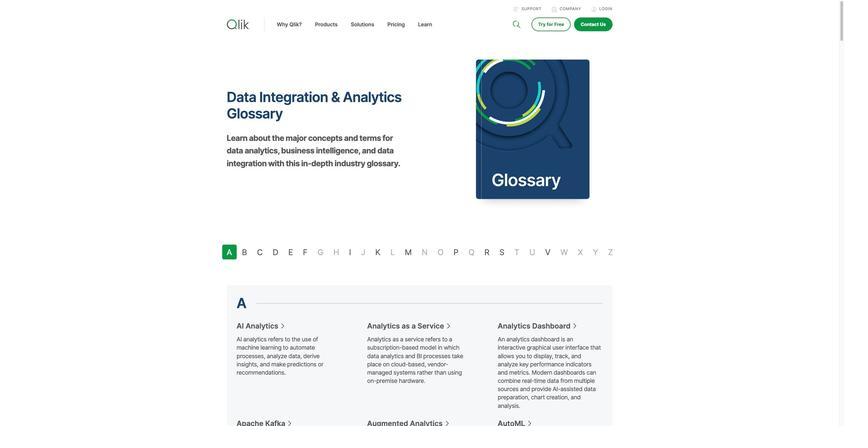 Task type: locate. For each thing, give the bounding box(es) containing it.
qlik image
[[227, 19, 250, 29]]



Task type: describe. For each thing, give the bounding box(es) containing it.
support image
[[514, 7, 519, 12]]

company image
[[552, 7, 557, 12]]

data integration & analytics glossary - hero image image
[[425, 39, 657, 220]]

login image
[[592, 7, 597, 12]]



